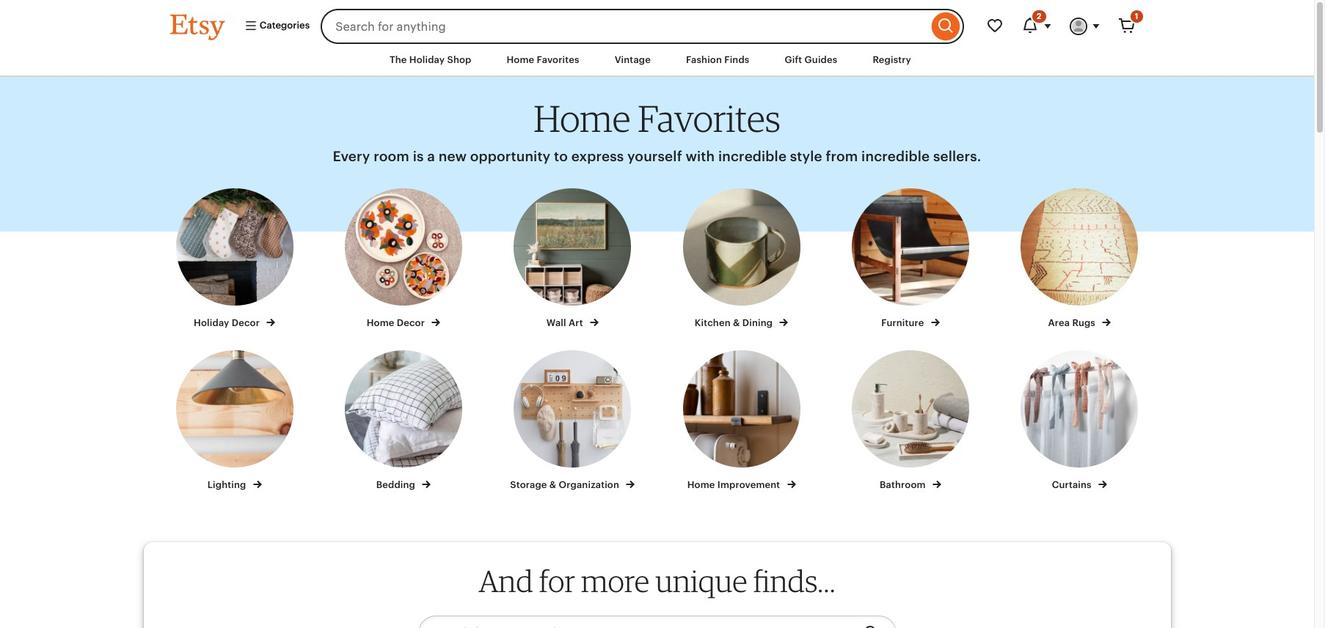 Task type: describe. For each thing, give the bounding box(es) containing it.
decor for home
[[397, 318, 425, 329]]

storage
[[510, 479, 547, 490]]

menu bar containing the holiday shop
[[143, 44, 1171, 77]]

& for kitchen
[[733, 318, 740, 329]]

1 link
[[1109, 9, 1144, 44]]

fashion finds link
[[675, 47, 760, 73]]

new
[[438, 149, 467, 164]]

kitchen
[[695, 318, 731, 329]]

bedding link
[[332, 350, 475, 492]]

guides
[[805, 54, 837, 65]]

curtains link
[[1008, 350, 1151, 492]]

lighting
[[207, 479, 248, 490]]

area
[[1048, 318, 1070, 329]]

none search field search for anything
[[321, 9, 964, 44]]

area rugs
[[1048, 318, 1098, 329]]

room
[[374, 149, 409, 164]]

yourself
[[627, 149, 682, 164]]

art
[[569, 318, 583, 329]]

categories
[[257, 20, 310, 31]]

holiday decor
[[194, 318, 262, 329]]

home decor link
[[332, 189, 475, 331]]

home favorites link
[[496, 47, 590, 73]]

gift
[[785, 54, 802, 65]]

none search field search for your next discovery
[[418, 616, 896, 629]]

finds
[[724, 54, 749, 65]]

improvement
[[717, 479, 780, 490]]

the holiday shop
[[390, 54, 471, 65]]

gift guides
[[785, 54, 837, 65]]

registry link
[[862, 47, 922, 73]]

opportunity
[[470, 149, 550, 164]]

bathroom
[[880, 479, 928, 490]]

& for storage
[[549, 479, 556, 490]]

holiday inside home favorites 'main content'
[[194, 318, 229, 329]]

dining
[[742, 318, 773, 329]]

gift guides link
[[774, 47, 848, 73]]

bedding
[[376, 479, 418, 490]]

vintage
[[615, 54, 651, 65]]

vintage link
[[604, 47, 662, 73]]

wall art
[[546, 318, 585, 329]]

Search for your next discovery text field
[[418, 616, 851, 629]]

bathroom link
[[839, 350, 982, 492]]

from
[[826, 149, 858, 164]]

1
[[1135, 12, 1138, 21]]

wall art link
[[501, 189, 644, 331]]

with
[[686, 149, 715, 164]]

Search for anything text field
[[321, 9, 928, 44]]

home inside menu bar
[[507, 54, 534, 65]]

kitchen & dining link
[[670, 189, 813, 331]]



Task type: vqa. For each thing, say whether or not it's contained in the screenshot.
the All
no



Task type: locate. For each thing, give the bounding box(es) containing it.
home improvement link
[[670, 350, 813, 492]]

furniture link
[[839, 189, 982, 331]]

0 horizontal spatial incredible
[[718, 149, 787, 164]]

registry
[[873, 54, 911, 65]]

incredible right the 'with'
[[718, 149, 787, 164]]

rugs
[[1072, 318, 1095, 329]]

2 incredible from the left
[[861, 149, 930, 164]]

1 horizontal spatial incredible
[[861, 149, 930, 164]]

1 vertical spatial &
[[549, 479, 556, 490]]

& left dining
[[733, 318, 740, 329]]

the
[[390, 54, 407, 65]]

0 horizontal spatial decor
[[232, 318, 260, 329]]

decor for holiday
[[232, 318, 260, 329]]

1 horizontal spatial &
[[733, 318, 740, 329]]

1 vertical spatial favorites
[[638, 96, 781, 141]]

curtains
[[1052, 479, 1094, 490]]

1 vertical spatial none search field
[[418, 616, 896, 629]]

the holiday shop link
[[379, 47, 482, 73]]

every
[[333, 149, 370, 164]]

0 vertical spatial favorites
[[537, 54, 579, 65]]

1 horizontal spatial holiday
[[409, 54, 445, 65]]

1 decor from the left
[[232, 318, 260, 329]]

1 incredible from the left
[[718, 149, 787, 164]]

& inside "link"
[[733, 318, 740, 329]]

fashion finds
[[686, 54, 749, 65]]

0 horizontal spatial &
[[549, 479, 556, 490]]

for
[[539, 563, 575, 600]]

organization
[[559, 479, 619, 490]]

lighting link
[[163, 350, 306, 492]]

fashion
[[686, 54, 722, 65]]

a
[[427, 149, 435, 164]]

2
[[1037, 12, 1041, 21]]

None search field
[[321, 9, 964, 44], [418, 616, 896, 629]]

wall
[[546, 318, 566, 329]]

home decor
[[367, 318, 427, 329]]

shop
[[447, 54, 471, 65]]

to
[[554, 149, 568, 164]]

incredible
[[718, 149, 787, 164], [861, 149, 930, 164]]

area rugs link
[[1008, 189, 1151, 331]]

1 horizontal spatial favorites
[[638, 96, 781, 141]]

holiday
[[409, 54, 445, 65], [194, 318, 229, 329]]

every room is a new opportunity to express yourself with incredible style from incredible sellers.
[[333, 149, 981, 164]]

unique
[[655, 563, 747, 600]]

home favorites inside menu bar
[[507, 54, 579, 65]]

and
[[479, 563, 533, 600]]

0 vertical spatial holiday
[[409, 54, 445, 65]]

0 horizontal spatial favorites
[[537, 54, 579, 65]]

categories button
[[233, 13, 316, 40]]

0 vertical spatial &
[[733, 318, 740, 329]]

0 vertical spatial home favorites
[[507, 54, 579, 65]]

favorites
[[537, 54, 579, 65], [638, 96, 781, 141]]

0 horizontal spatial holiday
[[194, 318, 229, 329]]

home favorites main content
[[0, 77, 1314, 629]]

and for more unique finds…
[[479, 563, 835, 600]]

home improvement
[[687, 479, 783, 490]]

home favorites
[[507, 54, 579, 65], [534, 96, 781, 141]]

sellers.
[[933, 149, 981, 164]]

&
[[733, 318, 740, 329], [549, 479, 556, 490]]

2 decor from the left
[[397, 318, 425, 329]]

holiday decor link
[[163, 189, 306, 331]]

2 button
[[1012, 9, 1061, 44]]

none search field down and for more unique finds…
[[418, 616, 896, 629]]

furniture
[[881, 318, 926, 329]]

is
[[413, 149, 424, 164]]

express
[[571, 149, 624, 164]]

none search field inside categories banner
[[321, 9, 964, 44]]

favorites inside menu bar
[[537, 54, 579, 65]]

decor
[[232, 318, 260, 329], [397, 318, 425, 329]]

1 vertical spatial holiday
[[194, 318, 229, 329]]

storage & organization
[[510, 479, 622, 490]]

& right storage
[[549, 479, 556, 490]]

none search field up vintage
[[321, 9, 964, 44]]

1 horizontal spatial decor
[[397, 318, 425, 329]]

home
[[507, 54, 534, 65], [534, 96, 631, 141], [367, 318, 394, 329], [687, 479, 715, 490]]

more
[[581, 563, 649, 600]]

home favorites inside 'main content'
[[534, 96, 781, 141]]

kitchen & dining
[[695, 318, 775, 329]]

style
[[790, 149, 822, 164]]

categories banner
[[143, 0, 1171, 44]]

finds…
[[753, 563, 835, 600]]

0 vertical spatial none search field
[[321, 9, 964, 44]]

none search field inside home favorites 'main content'
[[418, 616, 896, 629]]

incredible right from on the top right of page
[[861, 149, 930, 164]]

menu bar
[[143, 44, 1171, 77]]

storage & organization link
[[501, 350, 644, 492]]

1 vertical spatial home favorites
[[534, 96, 781, 141]]

favorites inside 'main content'
[[638, 96, 781, 141]]



